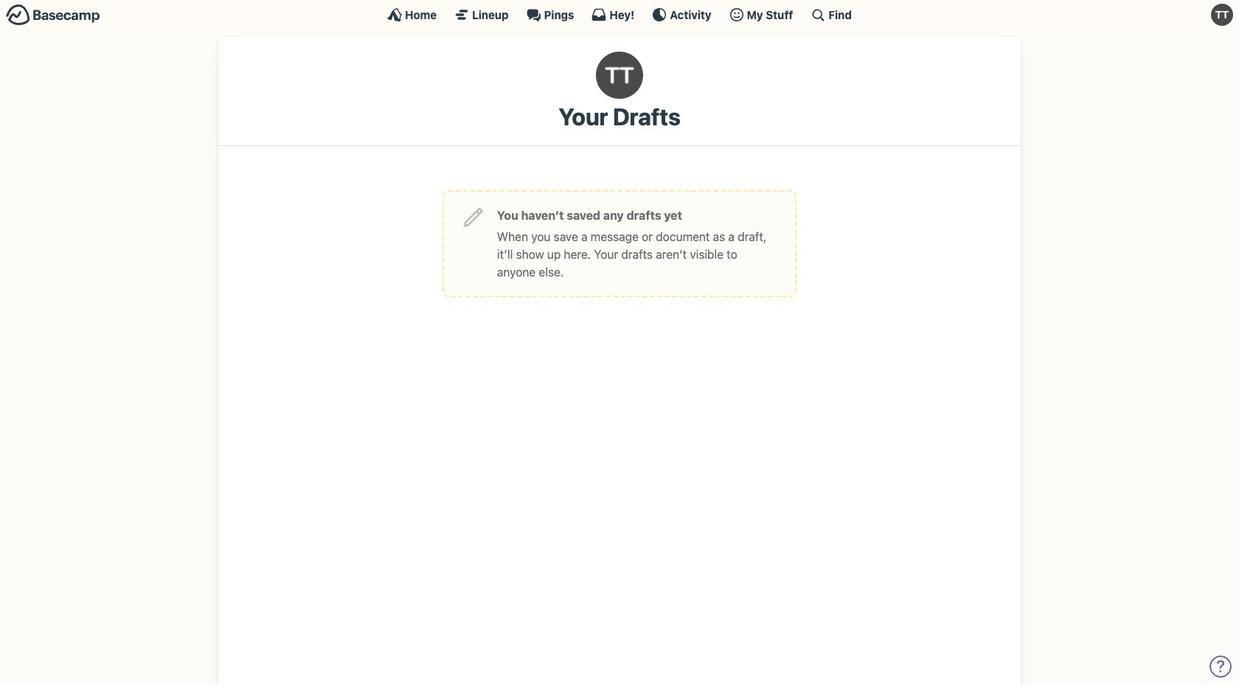 Task type: vqa. For each thing, say whether or not it's contained in the screenshot.
Activity link
no



Task type: locate. For each thing, give the bounding box(es) containing it.
terry turtle image
[[1212, 4, 1234, 26], [596, 52, 643, 99]]

0 vertical spatial terry turtle image
[[1212, 4, 1234, 26]]

keyboard shortcut: ⌘ + / image
[[811, 7, 826, 22]]

1 horizontal spatial terry turtle image
[[1212, 4, 1234, 26]]

0 horizontal spatial terry turtle image
[[596, 52, 643, 99]]

main element
[[0, 0, 1240, 29]]



Task type: describe. For each thing, give the bounding box(es) containing it.
1 vertical spatial terry turtle image
[[596, 52, 643, 99]]

terry turtle image inside the main element
[[1212, 4, 1234, 26]]

switch accounts image
[[6, 4, 100, 27]]



